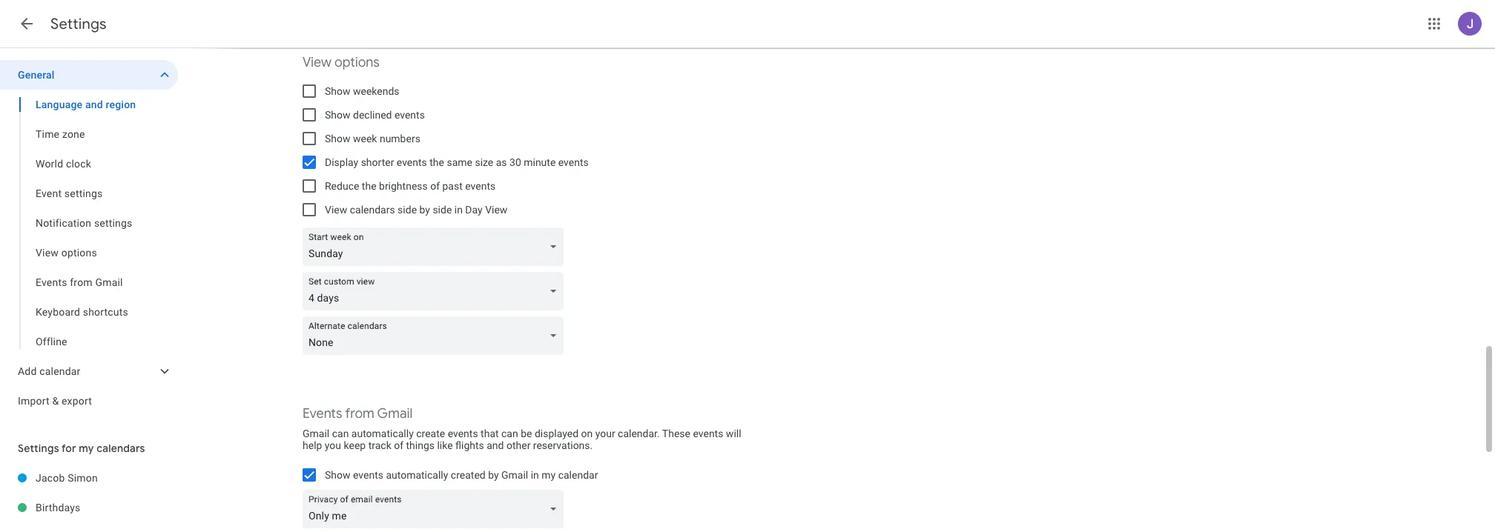 Task type: describe. For each thing, give the bounding box(es) containing it.
0 horizontal spatial calendars
[[97, 442, 145, 455]]

group containing language and region
[[0, 90, 178, 357]]

general
[[18, 69, 55, 81]]

view options inside group
[[36, 247, 97, 259]]

event settings
[[36, 188, 103, 199]]

time
[[36, 128, 60, 140]]

tree containing general
[[0, 60, 178, 416]]

events down track
[[353, 469, 383, 481]]

1 horizontal spatial of
[[430, 180, 440, 192]]

be
[[521, 428, 532, 440]]

events from gmail gmail can automatically create events that can be displayed on your calendar. these events will help you keep track of things like flights and other reservations.
[[303, 406, 741, 452]]

brightness
[[379, 180, 428, 192]]

gmail down other
[[501, 469, 528, 481]]

settings for event settings
[[64, 188, 103, 199]]

1 vertical spatial calendar
[[558, 469, 598, 481]]

simon
[[68, 472, 98, 484]]

1 horizontal spatial in
[[531, 469, 539, 481]]

0 horizontal spatial by
[[419, 204, 430, 216]]

on
[[581, 428, 593, 440]]

export
[[62, 395, 92, 407]]

other
[[506, 440, 531, 452]]

show events automatically created by gmail in my calendar
[[325, 469, 598, 481]]

reservations.
[[533, 440, 593, 452]]

general tree item
[[0, 60, 178, 90]]

display
[[325, 156, 358, 168]]

size
[[475, 156, 493, 168]]

events up numbers
[[394, 109, 425, 121]]

time zone
[[36, 128, 85, 140]]

events for events from gmail
[[36, 277, 67, 288]]

track
[[368, 440, 391, 452]]

and inside group
[[85, 99, 103, 110]]

view inside group
[[36, 247, 59, 259]]

show for show events automatically created by gmail in my calendar
[[325, 469, 350, 481]]

events left that
[[448, 428, 478, 440]]

0 horizontal spatial my
[[79, 442, 94, 455]]

week
[[353, 133, 377, 145]]

add
[[18, 366, 37, 377]]

settings heading
[[50, 15, 107, 33]]

view right the day
[[485, 204, 508, 216]]

notification settings
[[36, 217, 132, 229]]

0 vertical spatial view options
[[303, 54, 380, 71]]

birthdays link
[[36, 493, 178, 523]]

view calendars side by side in day view
[[325, 204, 508, 216]]

birthdays
[[36, 502, 80, 514]]

1 side from the left
[[398, 204, 417, 216]]

birthdays tree item
[[0, 493, 178, 523]]

you
[[325, 440, 341, 452]]

1 horizontal spatial by
[[488, 469, 499, 481]]

settings for settings for my calendars
[[18, 442, 59, 455]]

show for show declined events
[[325, 109, 350, 121]]

0 horizontal spatial the
[[362, 180, 376, 192]]

settings for notification settings
[[94, 217, 132, 229]]

weekends
[[353, 85, 399, 97]]

will
[[726, 428, 741, 440]]

show for show week numbers
[[325, 133, 350, 145]]

settings for my calendars
[[18, 442, 145, 455]]

jacob simon
[[36, 472, 98, 484]]

0 vertical spatial the
[[430, 156, 444, 168]]

notification
[[36, 217, 91, 229]]

import
[[18, 395, 50, 407]]

shortcuts
[[83, 306, 128, 318]]

events for events from gmail gmail can automatically create events that can be displayed on your calendar. these events will help you keep track of things like flights and other reservations.
[[303, 406, 342, 423]]

events down size
[[465, 180, 496, 192]]

world
[[36, 158, 63, 170]]



Task type: vqa. For each thing, say whether or not it's contained in the screenshot.
grid
no



Task type: locate. For each thing, give the bounding box(es) containing it.
show up display
[[325, 133, 350, 145]]

1 horizontal spatial events
[[303, 406, 342, 423]]

view up show weekends
[[303, 54, 331, 71]]

calendar down the reservations.
[[558, 469, 598, 481]]

0 vertical spatial events
[[36, 277, 67, 288]]

0 horizontal spatial events
[[36, 277, 67, 288]]

0 horizontal spatial from
[[70, 277, 93, 288]]

1 horizontal spatial options
[[335, 54, 380, 71]]

settings right go back icon on the top left of the page
[[50, 15, 107, 33]]

gmail inside tree
[[95, 277, 123, 288]]

options up show weekends
[[335, 54, 380, 71]]

settings
[[50, 15, 107, 33], [18, 442, 59, 455]]

by right created
[[488, 469, 499, 481]]

group
[[0, 90, 178, 357]]

1 horizontal spatial view options
[[303, 54, 380, 71]]

in
[[454, 204, 463, 216], [531, 469, 539, 481]]

settings for settings
[[50, 15, 107, 33]]

events up the help
[[303, 406, 342, 423]]

events
[[36, 277, 67, 288], [303, 406, 342, 423]]

side down reduce the brightness of past events
[[398, 204, 417, 216]]

0 vertical spatial by
[[419, 204, 430, 216]]

the left same
[[430, 156, 444, 168]]

of right track
[[394, 440, 403, 452]]

1 vertical spatial view options
[[36, 247, 97, 259]]

and inside events from gmail gmail can automatically create events that can be displayed on your calendar. these events will help you keep track of things like flights and other reservations.
[[487, 440, 504, 452]]

settings
[[64, 188, 103, 199], [94, 217, 132, 229]]

in down the reservations.
[[531, 469, 539, 481]]

30
[[509, 156, 521, 168]]

of left past
[[430, 180, 440, 192]]

these
[[662, 428, 690, 440]]

settings right notification
[[94, 217, 132, 229]]

1 vertical spatial events
[[303, 406, 342, 423]]

show down you at the left bottom
[[325, 469, 350, 481]]

2 side from the left
[[433, 204, 452, 216]]

show
[[325, 85, 350, 97], [325, 109, 350, 121], [325, 133, 350, 145], [325, 469, 350, 481]]

same
[[447, 156, 472, 168]]

1 can from the left
[[332, 428, 349, 440]]

language
[[36, 99, 83, 110]]

region
[[106, 99, 136, 110]]

show for show weekends
[[325, 85, 350, 97]]

events inside events from gmail gmail can automatically create events that can be displayed on your calendar. these events will help you keep track of things like flights and other reservations.
[[303, 406, 342, 423]]

1 show from the top
[[325, 85, 350, 97]]

can right the help
[[332, 428, 349, 440]]

calendar.
[[618, 428, 660, 440]]

calendars up jacob simon tree item
[[97, 442, 145, 455]]

1 horizontal spatial the
[[430, 156, 444, 168]]

1 horizontal spatial can
[[501, 428, 518, 440]]

0 vertical spatial my
[[79, 442, 94, 455]]

in left the day
[[454, 204, 463, 216]]

minute
[[524, 156, 556, 168]]

automatically down things
[[386, 469, 448, 481]]

go back image
[[18, 15, 36, 33]]

view options down notification
[[36, 247, 97, 259]]

world clock
[[36, 158, 91, 170]]

flights
[[455, 440, 484, 452]]

displayed
[[535, 428, 578, 440]]

view options up show weekends
[[303, 54, 380, 71]]

0 vertical spatial and
[[85, 99, 103, 110]]

day
[[465, 204, 483, 216]]

show left weekends
[[325, 85, 350, 97]]

from inside group
[[70, 277, 93, 288]]

events up keyboard
[[36, 277, 67, 288]]

show week numbers
[[325, 133, 420, 145]]

1 horizontal spatial from
[[345, 406, 374, 423]]

0 horizontal spatial view options
[[36, 247, 97, 259]]

from
[[70, 277, 93, 288], [345, 406, 374, 423]]

and
[[85, 99, 103, 110], [487, 440, 504, 452]]

the
[[430, 156, 444, 168], [362, 180, 376, 192]]

calendars
[[350, 204, 395, 216], [97, 442, 145, 455]]

view options
[[303, 54, 380, 71], [36, 247, 97, 259]]

show weekends
[[325, 85, 399, 97]]

that
[[481, 428, 499, 440]]

reduce the brightness of past events
[[325, 180, 496, 192]]

shorter
[[361, 156, 394, 168]]

import & export
[[18, 395, 92, 407]]

events up reduce the brightness of past events
[[397, 156, 427, 168]]

0 vertical spatial settings
[[50, 15, 107, 33]]

0 horizontal spatial side
[[398, 204, 417, 216]]

0 vertical spatial settings
[[64, 188, 103, 199]]

gmail up shortcuts
[[95, 277, 123, 288]]

display shorter events the same size as 30 minute events
[[325, 156, 589, 168]]

from inside events from gmail gmail can automatically create events that can be displayed on your calendar. these events will help you keep track of things like flights and other reservations.
[[345, 406, 374, 423]]

create
[[416, 428, 445, 440]]

events left will
[[693, 428, 723, 440]]

my right for
[[79, 442, 94, 455]]

1 horizontal spatial and
[[487, 440, 504, 452]]

clock
[[66, 158, 91, 170]]

keep
[[344, 440, 366, 452]]

0 horizontal spatial in
[[454, 204, 463, 216]]

jacob
[[36, 472, 65, 484]]

add calendar
[[18, 366, 80, 377]]

1 vertical spatial from
[[345, 406, 374, 423]]

0 vertical spatial options
[[335, 54, 380, 71]]

settings for my calendars tree
[[0, 463, 178, 523]]

and left other
[[487, 440, 504, 452]]

automatically inside events from gmail gmail can automatically create events that can be displayed on your calendar. these events will help you keep track of things like flights and other reservations.
[[351, 428, 414, 440]]

1 horizontal spatial calendar
[[558, 469, 598, 481]]

created
[[451, 469, 486, 481]]

1 vertical spatial options
[[61, 247, 97, 259]]

event
[[36, 188, 62, 199]]

can
[[332, 428, 349, 440], [501, 428, 518, 440]]

1 vertical spatial by
[[488, 469, 499, 481]]

0 vertical spatial automatically
[[351, 428, 414, 440]]

automatically
[[351, 428, 414, 440], [386, 469, 448, 481]]

from up keyboard shortcuts at the left of page
[[70, 277, 93, 288]]

things
[[406, 440, 435, 452]]

declined
[[353, 109, 392, 121]]

side
[[398, 204, 417, 216], [433, 204, 452, 216]]

of inside events from gmail gmail can automatically create events that can be displayed on your calendar. these events will help you keep track of things like flights and other reservations.
[[394, 440, 403, 452]]

1 vertical spatial and
[[487, 440, 504, 452]]

0 vertical spatial calendars
[[350, 204, 395, 216]]

0 vertical spatial calendar
[[39, 366, 80, 377]]

of
[[430, 180, 440, 192], [394, 440, 403, 452]]

0 vertical spatial from
[[70, 277, 93, 288]]

1 vertical spatial settings
[[94, 217, 132, 229]]

0 horizontal spatial and
[[85, 99, 103, 110]]

from for events from gmail
[[70, 277, 93, 288]]

gmail
[[95, 277, 123, 288], [377, 406, 413, 423], [303, 428, 329, 440], [501, 469, 528, 481]]

0 horizontal spatial can
[[332, 428, 349, 440]]

past
[[442, 180, 463, 192]]

1 vertical spatial the
[[362, 180, 376, 192]]

None field
[[303, 228, 570, 266], [303, 272, 570, 311], [303, 317, 570, 355], [303, 490, 570, 529], [303, 228, 570, 266], [303, 272, 570, 311], [303, 317, 570, 355], [303, 490, 570, 529]]

2 show from the top
[[325, 109, 350, 121]]

1 vertical spatial settings
[[18, 442, 59, 455]]

from for events from gmail gmail can automatically create events that can be displayed on your calendar. these events will help you keep track of things like flights and other reservations.
[[345, 406, 374, 423]]

1 horizontal spatial side
[[433, 204, 452, 216]]

show declined events
[[325, 109, 425, 121]]

options up events from gmail
[[61, 247, 97, 259]]

and left the region
[[85, 99, 103, 110]]

calendars down reduce
[[350, 204, 395, 216]]

0 horizontal spatial options
[[61, 247, 97, 259]]

view
[[303, 54, 331, 71], [325, 204, 347, 216], [485, 204, 508, 216], [36, 247, 59, 259]]

options
[[335, 54, 380, 71], [61, 247, 97, 259]]

events right minute
[[558, 156, 589, 168]]

4 show from the top
[[325, 469, 350, 481]]

0 vertical spatial in
[[454, 204, 463, 216]]

1 vertical spatial automatically
[[386, 469, 448, 481]]

calendar
[[39, 366, 80, 377], [558, 469, 598, 481]]

my
[[79, 442, 94, 455], [542, 469, 556, 481]]

jacob simon tree item
[[0, 463, 178, 493]]

settings up notification settings
[[64, 188, 103, 199]]

view down notification
[[36, 247, 59, 259]]

keyboard shortcuts
[[36, 306, 128, 318]]

tree
[[0, 60, 178, 416]]

gmail left keep in the bottom of the page
[[303, 428, 329, 440]]

1 vertical spatial my
[[542, 469, 556, 481]]

like
[[437, 440, 453, 452]]

view down reduce
[[325, 204, 347, 216]]

your
[[595, 428, 615, 440]]

events
[[394, 109, 425, 121], [397, 156, 427, 168], [558, 156, 589, 168], [465, 180, 496, 192], [448, 428, 478, 440], [693, 428, 723, 440], [353, 469, 383, 481]]

keyboard
[[36, 306, 80, 318]]

1 vertical spatial calendars
[[97, 442, 145, 455]]

1 horizontal spatial my
[[542, 469, 556, 481]]

3 show from the top
[[325, 133, 350, 145]]

options inside tree
[[61, 247, 97, 259]]

settings left for
[[18, 442, 59, 455]]

calendar up &
[[39, 366, 80, 377]]

by
[[419, 204, 430, 216], [488, 469, 499, 481]]

numbers
[[380, 133, 420, 145]]

1 vertical spatial in
[[531, 469, 539, 481]]

for
[[62, 442, 76, 455]]

language and region
[[36, 99, 136, 110]]

&
[[52, 395, 59, 407]]

1 horizontal spatial calendars
[[350, 204, 395, 216]]

side down past
[[433, 204, 452, 216]]

zone
[[62, 128, 85, 140]]

the down shorter at the left top of page
[[362, 180, 376, 192]]

show down show weekends
[[325, 109, 350, 121]]

0 horizontal spatial of
[[394, 440, 403, 452]]

as
[[496, 156, 507, 168]]

from up keep in the bottom of the page
[[345, 406, 374, 423]]

1 vertical spatial of
[[394, 440, 403, 452]]

help
[[303, 440, 322, 452]]

reduce
[[325, 180, 359, 192]]

0 horizontal spatial calendar
[[39, 366, 80, 377]]

events from gmail
[[36, 277, 123, 288]]

2 can from the left
[[501, 428, 518, 440]]

gmail up track
[[377, 406, 413, 423]]

offline
[[36, 336, 67, 348]]

can left the be
[[501, 428, 518, 440]]

my down the reservations.
[[542, 469, 556, 481]]

automatically left create
[[351, 428, 414, 440]]

by down reduce the brightness of past events
[[419, 204, 430, 216]]

0 vertical spatial of
[[430, 180, 440, 192]]



